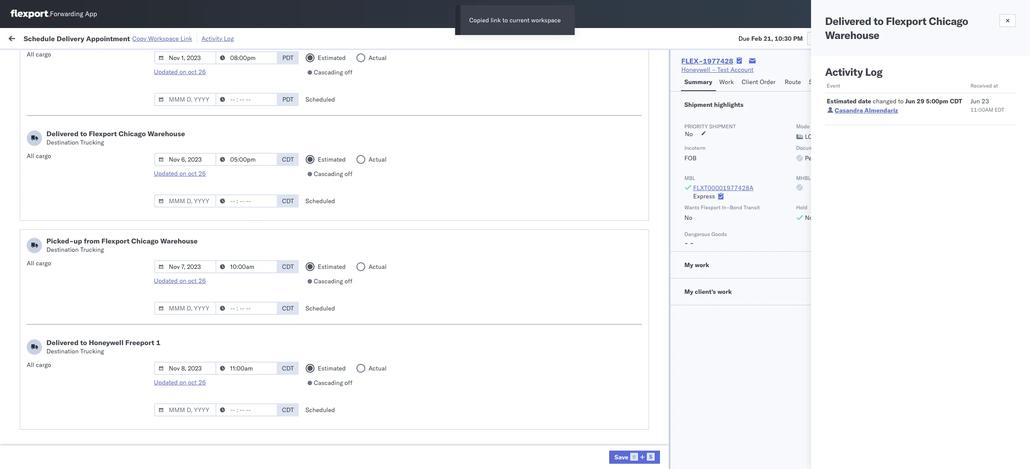 Task type: vqa. For each thing, say whether or not it's contained in the screenshot.
tenth Resize Handle column header from right
yes



Task type: locate. For each thing, give the bounding box(es) containing it.
warehouse inside picked-up from flexport chicago warehouse destination trucking
[[160, 237, 198, 245]]

off
[[345, 68, 353, 76], [345, 170, 353, 178], [345, 277, 353, 285], [345, 379, 353, 387]]

2 vertical spatial upload customs clearance documents
[[20, 375, 129, 383]]

schedule delivery appointment link for 2:59 am est, dec 14, 2022
[[20, 240, 108, 248]]

2130387 down 1893174
[[644, 318, 671, 325]]

schedule delivery appointment up 'confirm pickup from los angeles, ca'
[[20, 240, 108, 248]]

9 am from the top
[[196, 279, 207, 287]]

3 upload from the top
[[20, 375, 40, 383]]

to
[[874, 14, 884, 28], [503, 16, 508, 24], [899, 97, 904, 105], [80, 129, 87, 138], [80, 338, 87, 347]]

11:30
[[182, 318, 199, 325], [182, 375, 199, 383]]

1 vertical spatial 14,
[[236, 240, 245, 248]]

0 horizontal spatial for
[[84, 54, 91, 61]]

updated on oct 26 button for picked-up from flexport chicago warehouse
[[154, 277, 206, 285]]

4 test123456 from the top
[[778, 163, 815, 171]]

confirm for confirm delivery
[[20, 279, 43, 286]]

trucking inside delivered to honeywell freeport 1 destination trucking
[[80, 348, 104, 355]]

4 cascading off from the top
[[314, 379, 353, 387]]

warehouse inside delivered to flexport chicago warehouse
[[826, 28, 880, 42]]

cascading off for delivered to flexport chicago warehouse
[[314, 170, 353, 178]]

karl
[[497, 318, 509, 325], [572, 318, 583, 325], [572, 452, 583, 460]]

confirm pickup from los angeles, ca button
[[20, 259, 125, 268]]

ceau7522281, hlxu6269489, hlxu8034992
[[703, 105, 839, 113], [703, 124, 839, 132], [703, 144, 839, 152], [703, 163, 839, 171], [703, 182, 839, 190], [703, 202, 839, 209]]

pickup inside button
[[44, 259, 63, 267]]

ceau7522281, hlxu6269489, hlxu8034992 up lcl
[[703, 124, 839, 132]]

0 vertical spatial delivered
[[826, 14, 872, 28]]

actual
[[369, 54, 387, 62], [369, 156, 387, 163], [369, 263, 387, 271], [369, 365, 387, 373]]

os button
[[1000, 4, 1020, 24]]

14, up 7:00 pm est, dec 23, 2022
[[236, 240, 245, 248]]

4 oct from the top
[[188, 379, 197, 387]]

omkar savant for schedule delivery appointment
[[921, 105, 960, 113]]

upload customs clearance documents for 1st upload customs clearance documents link
[[20, 201, 129, 209]]

upload customs clearance documents for first upload customs clearance documents link from the bottom of the page
[[20, 375, 129, 383]]

dangerous
[[685, 231, 711, 238]]

3 flex-1846748 from the top
[[625, 144, 671, 152]]

jun left '23'
[[971, 97, 981, 105]]

14, down 9,
[[236, 221, 245, 229]]

honeywell - test account link
[[682, 65, 754, 74]]

at
[[175, 34, 180, 42], [994, 82, 999, 89]]

4 scheduled from the top
[[306, 406, 335, 414]]

work
[[25, 32, 48, 44], [695, 261, 710, 269], [718, 288, 732, 296]]

rotterdam, for 2nd schedule pickup from rotterdam, netherlands "button" from the top
[[83, 413, 114, 421]]

oct down 7:00
[[188, 277, 197, 285]]

netherlands for 'schedule pickup from rotterdam, netherlands' link related to 2nd schedule pickup from rotterdam, netherlands "button" from the bottom of the page
[[115, 336, 150, 344]]

8 ocean fcl from the top
[[348, 375, 378, 383]]

0 vertical spatial work
[[25, 32, 48, 44]]

5 1846748 from the top
[[644, 183, 671, 190]]

ceau7522281, down highlights in the right top of the page
[[703, 124, 748, 132]]

customs for first upload customs clearance documents link from the bottom of the page
[[42, 375, 66, 383]]

chicago for delivered to flexport chicago warehouse destination trucking
[[119, 129, 146, 138]]

my work
[[9, 32, 48, 44], [685, 261, 710, 269]]

los
[[83, 124, 92, 132], [83, 144, 92, 151], [83, 182, 92, 190], [83, 221, 92, 229], [79, 259, 89, 267], [83, 298, 92, 306], [83, 356, 92, 364]]

documents down lcl
[[797, 145, 824, 151]]

delivered inside delivered to honeywell freeport 1 destination trucking
[[46, 338, 79, 347]]

ca
[[120, 124, 128, 132], [120, 144, 128, 151], [120, 182, 128, 190], [120, 221, 128, 229], [116, 259, 125, 267], [120, 298, 128, 306], [120, 356, 128, 364]]

delivery for schedule delivery appointment button associated with 2:59 am edt, nov 5, 2022
[[48, 163, 70, 171]]

estimated for delivered to flexport chicago warehouse
[[318, 156, 346, 163]]

7 ocean fcl from the top
[[348, 356, 378, 364]]

4 2:59 am edt, nov 5, 2022 from the top
[[182, 163, 259, 171]]

2130387 right save
[[644, 452, 671, 460]]

upload customs clearance documents up the up
[[20, 201, 129, 209]]

MMM D, YYYY text field
[[154, 93, 216, 106], [154, 153, 216, 166], [154, 195, 216, 208], [154, 362, 216, 375]]

26 down snoozed no at left top
[[198, 68, 206, 76]]

delivered inside delivered to flexport chicago warehouse destination trucking
[[46, 129, 79, 138]]

schedule delivery appointment button up confirm pickup from rotterdam, netherlands
[[20, 394, 108, 403]]

1 vertical spatial my work
[[685, 261, 710, 269]]

uetu5238478 for 2:59 am est, dec 14, 2022
[[750, 240, 793, 248]]

ceau7522281, hlxu6269489, hlxu8034992 down lcl
[[703, 144, 839, 152]]

est, for 'schedule pickup from rotterdam, netherlands' link related to 2nd schedule pickup from rotterdam, netherlands "button" from the top
[[208, 414, 221, 422]]

0 vertical spatial uetu5238478
[[750, 240, 793, 248]]

confirm for confirm pickup from rotterdam, netherlands
[[20, 433, 43, 441]]

1 vertical spatial upload customs clearance documents
[[20, 201, 129, 209]]

2 vertical spatial destination
[[46, 348, 79, 355]]

1 vertical spatial schedule pickup from rotterdam, netherlands button
[[20, 413, 150, 423]]

log up date
[[866, 65, 883, 78]]

lhuu7894563, uetu5238478 for 9:00 am est, dec 24, 2022
[[703, 279, 793, 287]]

oct down 2:59 am est, jan 25, 2023 at the left bottom of the page
[[188, 379, 197, 387]]

1 vertical spatial rotterdam,
[[83, 413, 114, 421]]

schedule pickup from rotterdam, netherlands for 'schedule pickup from rotterdam, netherlands' link related to 2nd schedule pickup from rotterdam, netherlands "button" from the top
[[20, 413, 150, 421]]

flex-1846748 for schedule delivery appointment link related to 2:59 am edt, nov 5, 2022
[[625, 163, 671, 171]]

2 uetu5238478 from the top
[[750, 259, 793, 267]]

1 -- : -- -- text field from the top
[[215, 51, 278, 64]]

ocean fcl
[[348, 163, 378, 171], [348, 183, 378, 190], [348, 221, 378, 229], [348, 260, 378, 268], [348, 279, 378, 287], [348, 318, 378, 325], [348, 356, 378, 364], [348, 375, 378, 383]]

4 edt, from the top
[[208, 144, 222, 152]]

schedule delivery appointment down confirm delivery "button" on the left bottom of page
[[20, 317, 108, 325]]

1 vertical spatial for
[[848, 145, 854, 151]]

flex-2130384 up save button
[[625, 414, 671, 422]]

-- : -- -- text field
[[215, 195, 278, 208], [215, 362, 278, 375]]

2 -- : -- -- text field from the top
[[215, 362, 278, 375]]

1 2130387 from the top
[[644, 318, 671, 325]]

0 horizontal spatial work
[[96, 34, 111, 42]]

clearance for 1st upload customs clearance documents link
[[68, 201, 96, 209]]

edt,
[[208, 86, 222, 94], [208, 105, 222, 113], [208, 125, 222, 133], [208, 144, 222, 152], [208, 163, 222, 171]]

2 horizontal spatial work
[[718, 288, 732, 296]]

1 numbers from the left
[[728, 71, 750, 77]]

schedule for 'schedule pickup from rotterdam, netherlands' link related to 2nd schedule pickup from rotterdam, netherlands "button" from the top
[[20, 413, 46, 421]]

0 horizontal spatial my work
[[9, 32, 48, 44]]

1 omkar savant from the top
[[921, 86, 960, 94]]

5 edt, from the top
[[208, 163, 222, 171]]

ceau7522281, up flxt00001977428a
[[703, 163, 748, 171]]

schedule pickup from rotterdam, netherlands link
[[20, 336, 150, 345], [20, 413, 150, 422]]

MMM D, YYYY text field
[[154, 51, 216, 64], [154, 260, 216, 273], [154, 302, 216, 315], [154, 404, 216, 417]]

3 actual from the top
[[369, 263, 387, 271]]

1 horizontal spatial my work
[[685, 261, 710, 269]]

8:30
[[182, 395, 195, 403], [182, 414, 195, 422]]

hlxu8034992 up pending in the top right of the page
[[796, 144, 839, 152]]

actual for delivered to flexport chicago warehouse
[[369, 156, 387, 163]]

my inside button
[[685, 288, 694, 296]]

schedule delivery appointment link down confirm delivery "button" on the left bottom of page
[[20, 317, 108, 325]]

for left broker
[[848, 145, 854, 151]]

schedule delivery appointment button down confirm delivery "button" on the left bottom of page
[[20, 317, 108, 326]]

5,
[[236, 105, 242, 113], [236, 125, 242, 133], [236, 144, 242, 152], [236, 163, 242, 171]]

schedule delivery appointment button up 'confirm pickup from los angeles, ca'
[[20, 240, 108, 249]]

client inside button
[[742, 78, 759, 86]]

my down dangerous goods - -
[[685, 261, 694, 269]]

3 mmm d, yyyy text field from the top
[[154, 302, 216, 315]]

0 vertical spatial at
[[175, 34, 180, 42]]

2 2:59 am est, dec 14, 2022 from the top
[[182, 240, 262, 248]]

2:59 am est, dec 14, 2022 down 2:00 am est, nov 9, 2022 at the top of the page
[[182, 221, 262, 229]]

1 omkar from the top
[[921, 86, 939, 94]]

clearance up the up
[[68, 201, 96, 209]]

oct for delivered to flexport chicago warehouse
[[188, 170, 197, 177]]

jan for schedule delivery appointment link related to 11:30 pm est, jan 23, 2023
[[226, 318, 236, 325]]

0 vertical spatial upload customs clearance documents
[[20, 86, 129, 94]]

ceau7522281, hlxu6269489, hlxu8034992 down mhbl
[[703, 202, 839, 209]]

2 updated on oct 26 button from the top
[[154, 170, 206, 177]]

5 flex-1846748 from the top
[[625, 183, 671, 190]]

1 vertical spatial confirm
[[20, 279, 43, 286]]

0 horizontal spatial at
[[175, 34, 180, 42]]

0 horizontal spatial bosch
[[422, 221, 440, 229]]

my client's work button
[[671, 279, 1031, 305]]

file exception up mbl/mawb numbers button
[[821, 34, 862, 42]]

1846748 for 6th schedule pickup from los angeles, ca link from the bottom
[[644, 125, 671, 133]]

confirm inside button
[[20, 259, 43, 267]]

my left client's
[[685, 288, 694, 296]]

ymluw236679313
[[778, 86, 834, 94]]

cdt
[[951, 97, 963, 105], [282, 156, 294, 163], [282, 197, 294, 205], [282, 263, 294, 271], [282, 305, 294, 312], [282, 365, 294, 373], [282, 406, 294, 414]]

1 horizontal spatial numbers
[[810, 71, 831, 77]]

confirm inside "button"
[[20, 279, 43, 286]]

1 26 from the top
[[198, 68, 206, 76]]

4 ceau7522281, hlxu6269489, hlxu8034992 from the top
[[703, 163, 839, 171]]

warehouse inside delivered to flexport chicago warehouse destination trucking
[[148, 129, 185, 138]]

1 vertical spatial work
[[720, 78, 734, 86]]

3 confirm from the top
[[20, 433, 43, 441]]

0 vertical spatial trucking
[[80, 138, 104, 146]]

2 scheduled from the top
[[306, 197, 335, 205]]

2 vertical spatial customs
[[42, 375, 66, 383]]

6 fcl from the top
[[367, 318, 378, 325]]

schedule delivery appointment link up the upload customs clearance documents button
[[20, 162, 108, 171]]

exception
[[893, 34, 922, 42], [834, 34, 862, 42]]

1 vertical spatial 8:30 pm est, jan 30, 2023
[[182, 414, 260, 422]]

estimated
[[318, 54, 346, 62], [827, 97, 857, 105], [318, 156, 346, 163], [318, 263, 346, 271], [318, 365, 346, 373]]

2 flex-2130387 from the top
[[625, 337, 671, 345]]

aug
[[223, 86, 235, 94]]

schedule delivery appointment up the upload customs clearance documents button
[[20, 163, 108, 171]]

flxt00001977428a button
[[694, 184, 754, 192]]

4 5, from the top
[[236, 163, 242, 171]]

os
[[1006, 11, 1014, 17]]

numbers inside button
[[810, 71, 831, 77]]

2 schedule pickup from rotterdam, netherlands link from the top
[[20, 413, 150, 422]]

1 vertical spatial chicago
[[119, 129, 146, 138]]

ocean
[[348, 163, 366, 171], [348, 183, 366, 190], [348, 221, 366, 229], [441, 221, 459, 229], [516, 221, 534, 229], [348, 260, 366, 268], [348, 279, 366, 287], [348, 318, 366, 325], [348, 356, 366, 364], [348, 375, 366, 383]]

delivered inside delivered to flexport chicago warehouse
[[826, 14, 872, 28]]

customs inside button
[[42, 201, 66, 209]]

to inside delivered to flexport chicago warehouse destination trucking
[[80, 129, 87, 138]]

2 cascading from the top
[[314, 170, 343, 178]]

ceau7522281, hlxu6269489, hlxu8034992 up mhbl
[[703, 163, 839, 171]]

destination inside delivered to flexport chicago warehouse destination trucking
[[46, 138, 79, 146]]

at right received
[[994, 82, 999, 89]]

est, for 5th schedule pickup from los angeles, ca link from the top
[[208, 298, 221, 306]]

schedule delivery appointment button up the upload customs clearance documents button
[[20, 162, 108, 172]]

schedule for 'schedule pickup from rotterdam, netherlands' link related to 2nd schedule pickup from rotterdam, netherlands "button" from the bottom of the page
[[20, 336, 46, 344]]

1 vertical spatial 23,
[[237, 318, 247, 325]]

schedule delivery appointment button
[[20, 162, 108, 172], [20, 240, 108, 249], [20, 317, 108, 326], [20, 394, 108, 403]]

est, for 6th schedule pickup from los angeles, ca link
[[208, 356, 221, 364]]

0 vertical spatial 8:30
[[182, 395, 195, 403]]

1 vertical spatial warehouse
[[148, 129, 185, 138]]

omkar savant for upload customs clearance documents
[[921, 86, 960, 94]]

3 ocean fcl from the top
[[348, 221, 378, 229]]

test123456 up none
[[778, 202, 815, 210]]

jun 23 11:00am edt
[[971, 97, 1005, 113]]

ceau7522281, hlxu6269489, hlxu8034992 down order
[[703, 105, 839, 113]]

dec up 9:00 am est, dec 24, 2022
[[222, 260, 234, 268]]

2 omkar from the top
[[921, 105, 939, 113]]

ceau7522281, up shipment
[[703, 105, 748, 113]]

clearance inside button
[[68, 201, 96, 209]]

mmm d, yyyy text field for first -- : -- -- text field from the top
[[154, 51, 216, 64]]

ocean fcl for 2:59 am edt, nov 5, 2022
[[348, 163, 378, 171]]

container numbers button
[[699, 69, 765, 78]]

2 vertical spatial delivered
[[46, 338, 79, 347]]

(0)
[[143, 34, 154, 42]]

numbers inside "button"
[[728, 71, 750, 77]]

hlxu8034992
[[796, 105, 839, 113], [796, 124, 839, 132], [796, 144, 839, 152], [796, 163, 839, 171], [796, 182, 839, 190], [796, 202, 839, 209]]

10:30
[[775, 34, 792, 42]]

mmm d, yyyy text field for third -- : -- -- text field from the top
[[154, 153, 216, 166]]

0 horizontal spatial honeywell
[[89, 338, 124, 347]]

resize handle column header
[[166, 68, 176, 469], [293, 68, 303, 469], [333, 68, 343, 469], [407, 68, 418, 469], [482, 68, 492, 469], [597, 68, 607, 469], [688, 68, 699, 469], [763, 68, 773, 469], [906, 68, 917, 469], [981, 68, 991, 469], [1015, 68, 1026, 469]]

1 vertical spatial destination
[[46, 246, 79, 254]]

dec
[[223, 221, 234, 229], [223, 240, 234, 248], [222, 260, 234, 268], [223, 279, 234, 287]]

est, for confirm pickup from los angeles, ca link
[[208, 260, 221, 268]]

oct down snoozed
[[188, 68, 197, 76]]

est, for 4th schedule pickup from los angeles, ca link from the top of the page
[[208, 221, 221, 229]]

2 oct from the top
[[188, 170, 197, 177]]

chicago for delivered to flexport chicago warehouse
[[929, 14, 969, 28]]

schedule delivery appointment
[[20, 105, 108, 113], [20, 163, 108, 171], [20, 240, 108, 248], [20, 317, 108, 325], [20, 394, 108, 402]]

work inside button
[[96, 34, 111, 42]]

0 vertical spatial schedule pickup from rotterdam, netherlands link
[[20, 336, 150, 345]]

0 vertical spatial 14,
[[236, 221, 245, 229]]

6 ocean fcl from the top
[[348, 318, 378, 325]]

schedule delivery appointment button for 2:59 am est, dec 14, 2022
[[20, 240, 108, 249]]

26 up 2:00 am est, nov 9, 2022 at the top of the page
[[198, 170, 206, 177]]

my for my work button
[[685, 261, 694, 269]]

ceau7522281, down shipment
[[703, 144, 748, 152]]

ocean fcl for 7:00 pm est, dec 23, 2022
[[348, 260, 378, 268]]

2130387 up '1662119'
[[644, 337, 671, 345]]

1 vertical spatial trucking
[[80, 246, 104, 254]]

0 vertical spatial lhuu7894563,
[[703, 240, 748, 248]]

1 horizontal spatial activity log
[[826, 65, 883, 78]]

app
[[85, 10, 97, 18]]

5 hlxu8034992 from the top
[[796, 182, 839, 190]]

3 clearance from the top
[[68, 375, 96, 383]]

to inside delivered to honeywell freeport 1 destination trucking
[[80, 338, 87, 347]]

schedule for 6th schedule pickup from los angeles, ca link from the bottom
[[20, 124, 46, 132]]

copied link to current workspace
[[470, 16, 561, 24]]

nov for 1st upload customs clearance documents link
[[223, 202, 234, 210]]

3 updated on oct 26 from the top
[[154, 277, 206, 285]]

upload inside button
[[20, 201, 40, 209]]

3 26 from the top
[[198, 277, 206, 285]]

file down the search shipments (/) text field
[[881, 34, 892, 42]]

14,
[[236, 221, 245, 229], [236, 240, 245, 248]]

0 horizontal spatial client
[[742, 78, 759, 86]]

4 all cargo from the top
[[27, 361, 51, 369]]

11:30 down '2:59 am est, jan 13, 2023'
[[182, 318, 199, 325]]

progress
[[137, 54, 159, 61]]

6 resize handle column header from the left
[[597, 68, 607, 469]]

dec left 24,
[[223, 279, 234, 287]]

am
[[196, 86, 207, 94], [196, 105, 207, 113], [196, 125, 207, 133], [196, 144, 207, 152], [196, 163, 207, 171], [196, 202, 207, 210], [196, 221, 207, 229], [196, 240, 207, 248], [196, 279, 207, 287], [196, 298, 207, 306], [196, 356, 207, 364]]

received
[[971, 82, 993, 89]]

2 vertical spatial upload
[[20, 375, 40, 383]]

2023 for 5th schedule pickup from los angeles, ca link from the top
[[245, 298, 260, 306]]

0 horizontal spatial file exception
[[821, 34, 862, 42]]

2:59
[[182, 105, 195, 113], [182, 125, 195, 133], [182, 144, 195, 152], [182, 163, 195, 171], [182, 221, 195, 229], [182, 240, 195, 248], [182, 298, 195, 306], [182, 356, 195, 364]]

chicago inside delivered to flexport chicago warehouse
[[929, 14, 969, 28]]

flex-1846748
[[625, 105, 671, 113], [625, 125, 671, 133], [625, 144, 671, 152], [625, 163, 671, 171], [625, 183, 671, 190], [625, 202, 671, 210]]

1 2130384 from the top
[[644, 395, 671, 403]]

appointment down delivered to flexport chicago warehouse destination trucking
[[72, 163, 108, 171]]

1 horizontal spatial at
[[994, 82, 999, 89]]

1 mmm d, yyyy text field from the top
[[154, 51, 216, 64]]

0 vertical spatial confirm
[[20, 259, 43, 267]]

actual for delivered to honeywell freeport 1
[[369, 365, 387, 373]]

casandra
[[835, 106, 864, 114]]

0 vertical spatial 2:59 am est, dec 14, 2022
[[182, 221, 262, 229]]

6 -- : -- -- text field from the top
[[215, 404, 278, 417]]

hlxu8034992 up none
[[796, 202, 839, 209]]

mode right snooze
[[348, 71, 361, 77]]

confirm delivery
[[20, 279, 67, 286]]

oct for picked-up from flexport chicago warehouse
[[188, 277, 197, 285]]

1 uetu5238478 from the top
[[750, 240, 793, 248]]

1 horizontal spatial for
[[848, 145, 854, 151]]

2 1889466 from the top
[[644, 240, 671, 248]]

-- : -- -- text field
[[215, 51, 278, 64], [215, 93, 278, 106], [215, 153, 278, 166], [215, 260, 278, 273], [215, 302, 278, 315], [215, 404, 278, 417]]

lagerfeld
[[510, 318, 536, 325], [585, 318, 611, 325], [585, 452, 611, 460]]

2 cargo from the top
[[36, 152, 51, 160]]

2 26 from the top
[[198, 170, 206, 177]]

1 flex-1889466 from the top
[[625, 221, 671, 229]]

all cargo for delivered to honeywell freeport 1
[[27, 361, 51, 369]]

schedule pickup from rotterdam, netherlands
[[20, 336, 150, 344], [20, 413, 150, 421]]

1 schedule delivery appointment link from the top
[[20, 162, 108, 171]]

clearance down workitem button
[[68, 86, 96, 94]]

0 vertical spatial schedule pickup from rotterdam, netherlands
[[20, 336, 150, 344]]

1 vertical spatial log
[[866, 65, 883, 78]]

pdt
[[283, 54, 294, 62], [283, 96, 294, 103]]

schedule delivery appointment down workitem button
[[20, 105, 108, 113]]

warehouse for delivered to flexport chicago warehouse
[[826, 28, 880, 42]]

1 vertical spatial uetu5238478
[[750, 259, 793, 267]]

hlxu8034992 down pending in the top right of the page
[[796, 163, 839, 171]]

test123456 down ymluw236679313
[[778, 105, 815, 113]]

am for 4th schedule pickup from los angeles, ca link from the top of the page
[[196, 221, 207, 229]]

no down the priority
[[685, 130, 693, 138]]

oct for delivered to honeywell freeport 1
[[188, 379, 197, 387]]

2130387 down '1662119'
[[644, 375, 671, 383]]

lhuu7894563, for 9:00 am est, dec 24, 2022
[[703, 279, 748, 287]]

ocean fcl for 2:59 am est, dec 14, 2022
[[348, 221, 378, 229]]

flex-1662119
[[625, 356, 671, 364]]

test123456 up mhbl
[[778, 163, 815, 171]]

0 vertical spatial omkar
[[921, 86, 939, 94]]

1 vertical spatial lhuu7894563, uetu5238478
[[703, 259, 793, 267]]

2 schedule pickup from rotterdam, netherlands button from the top
[[20, 413, 150, 423]]

received at
[[971, 82, 999, 89]]

4 resize handle column header from the left
[[407, 68, 418, 469]]

11 am from the top
[[196, 356, 207, 364]]

to for delivered to flexport chicago warehouse destination trucking
[[80, 129, 87, 138]]

0 vertical spatial honeywell
[[682, 66, 711, 74]]

nov for 6th schedule pickup from los angeles, ca link from the bottom
[[223, 125, 235, 133]]

3 omkar from the top
[[921, 125, 939, 133]]

dec for confirm pickup from los angeles, ca
[[222, 260, 234, 268]]

upload customs clearance documents down workitem button
[[20, 86, 129, 94]]

1 destination from the top
[[46, 138, 79, 146]]

cascading off for delivered to honeywell freeport 1
[[314, 379, 353, 387]]

activity log up snoozed no at left top
[[202, 34, 234, 42]]

honeywell up summary
[[682, 66, 711, 74]]

wants flexport in-bond transit no
[[685, 204, 760, 222]]

2 lhuu7894563, from the top
[[703, 259, 748, 267]]

my work up filtered by:
[[9, 32, 48, 44]]

caiu7969337
[[703, 86, 744, 94]]

6 schedule pickup from los angeles, ca button from the top
[[20, 355, 128, 365]]

integration test account - karl lagerfeld
[[422, 318, 536, 325], [497, 318, 611, 325], [497, 452, 611, 460]]

0 horizontal spatial log
[[224, 34, 234, 42]]

14, for schedule pickup from los angeles, ca
[[236, 221, 245, 229]]

2 vertical spatial confirm
[[20, 433, 43, 441]]

2 vertical spatial chicago
[[131, 237, 159, 245]]

ceau7522281, up in- at the top
[[703, 182, 748, 190]]

2 all cargo from the top
[[27, 152, 51, 160]]

11:30 pm est, jan 23, 2023
[[182, 318, 264, 325]]

cascading off
[[314, 68, 353, 76], [314, 170, 353, 178], [314, 277, 353, 285], [314, 379, 353, 387]]

1 1889466 from the top
[[644, 221, 671, 229]]

all cargo for delivered to flexport chicago warehouse
[[27, 152, 51, 160]]

1846748
[[644, 105, 671, 113], [644, 125, 671, 133], [644, 144, 671, 152], [644, 163, 671, 171], [644, 183, 671, 190], [644, 202, 671, 210]]

log right 205
[[224, 34, 234, 42]]

3 uetu5238478 from the top
[[750, 279, 793, 287]]

confirm pickup from rotterdam, netherlands
[[20, 433, 146, 441]]

flex-1846748 button
[[611, 103, 673, 115], [611, 103, 673, 115], [611, 122, 673, 135], [611, 122, 673, 135], [611, 142, 673, 154], [611, 142, 673, 154], [611, 161, 673, 173], [611, 161, 673, 173], [611, 180, 673, 193], [611, 180, 673, 193], [611, 200, 673, 212], [611, 200, 673, 212]]

1 vertical spatial zimu3048342
[[778, 414, 819, 422]]

1 vertical spatial omkar savant
[[921, 105, 960, 113]]

0 horizontal spatial jun
[[906, 97, 916, 105]]

4 1889466 from the top
[[644, 279, 671, 287]]

ocean fcl for 11:30 pm est, jan 23, 2023
[[348, 318, 378, 325]]

upload customs clearance documents link up the up
[[20, 201, 129, 210]]

jun inside jun 23 11:00am edt
[[971, 97, 981, 105]]

0 vertical spatial chicago
[[929, 14, 969, 28]]

chicago inside delivered to flexport chicago warehouse destination trucking
[[119, 129, 146, 138]]

2130387
[[644, 318, 671, 325], [644, 337, 671, 345], [644, 375, 671, 383], [644, 433, 671, 441], [644, 452, 671, 460]]

schedule delivery appointment for 11:30 pm est, jan 23, 2023
[[20, 317, 108, 325]]

status
[[48, 54, 63, 61]]

destination inside delivered to honeywell freeport 1 destination trucking
[[46, 348, 79, 355]]

1 flex-1846748 from the top
[[625, 105, 671, 113]]

work inside button
[[720, 78, 734, 86]]

est, for 1st upload customs clearance documents link
[[208, 202, 221, 210]]

1 vertical spatial 8:30
[[182, 414, 195, 422]]

am for second schedule pickup from los angeles, ca link from the top
[[196, 144, 207, 152]]

0 vertical spatial customs
[[42, 86, 66, 94]]

mode up lcl
[[797, 123, 810, 130]]

1 vertical spatial activity log
[[826, 65, 883, 78]]

file exception down the search shipments (/) text field
[[881, 34, 922, 42]]

2 off from the top
[[345, 170, 353, 178]]

my up filtered
[[9, 32, 23, 44]]

work down dangerous goods - -
[[695, 261, 710, 269]]

2 vertical spatial warehouse
[[160, 237, 198, 245]]

1 vertical spatial schedule pickup from rotterdam, netherlands link
[[20, 413, 150, 422]]

scheduled for delivered to honeywell freeport 1
[[306, 406, 335, 414]]

my client's work
[[685, 288, 732, 296]]

1 upload customs clearance documents link from the top
[[20, 201, 129, 210]]

upload customs clearance documents down delivered to honeywell freeport 1 destination trucking
[[20, 375, 129, 383]]

clearance down delivered to honeywell freeport 1 destination trucking
[[68, 375, 96, 383]]

work button
[[716, 74, 739, 91]]

2 vertical spatial omkar savant
[[921, 125, 960, 133]]

flex-1889466 for confirm delivery
[[625, 279, 671, 287]]

1 horizontal spatial jun
[[971, 97, 981, 105]]

0 vertical spatial destination
[[46, 138, 79, 146]]

dec down 2:00 am est, nov 9, 2022 at the top of the page
[[223, 221, 234, 229]]

4 flex-1846748 from the top
[[625, 163, 671, 171]]

my inside button
[[685, 261, 694, 269]]

work down container numbers
[[720, 78, 734, 86]]

3 ceau7522281, from the top
[[703, 144, 748, 152]]

Search Shipments (/) text field
[[863, 7, 947, 21]]

upload customs clearance documents link down delivered to honeywell freeport 1 destination trucking
[[20, 374, 129, 383]]

1 horizontal spatial bosch ocean test
[[497, 221, 547, 229]]

0 horizontal spatial mode
[[348, 71, 361, 77]]

0 vertical spatial for
[[84, 54, 91, 61]]

0 vertical spatial my
[[9, 32, 23, 44]]

3 off from the top
[[345, 277, 353, 285]]

omkar
[[921, 86, 939, 94], [921, 105, 939, 113], [921, 125, 939, 133]]

1889466
[[644, 221, 671, 229], [644, 240, 671, 248], [644, 260, 671, 268], [644, 279, 671, 287]]

2 vertical spatial trucking
[[80, 348, 104, 355]]

schedule for fourth schedule pickup from los angeles, ca link from the bottom of the page
[[20, 182, 46, 190]]

1 vertical spatial work
[[695, 261, 710, 269]]

ceau7522281, hlxu6269489, hlxu8034992 up transit
[[703, 182, 839, 190]]

dec up 7:00 pm est, dec 23, 2022
[[223, 240, 234, 248]]

trucking
[[80, 138, 104, 146], [80, 246, 104, 254], [80, 348, 104, 355]]

2 lhuu7894563, uetu5238478 from the top
[[703, 259, 793, 267]]

activity up 'event'
[[826, 65, 863, 78]]

2 vertical spatial no
[[685, 214, 693, 222]]

schedule delivery appointment button for 11:30 pm est, jan 23, 2023
[[20, 317, 108, 326]]

work right 'import' at left
[[96, 34, 111, 42]]

1 -- : -- -- text field from the top
[[215, 195, 278, 208]]

9:00
[[182, 279, 195, 287]]

bond
[[730, 204, 743, 211]]

2 ceau7522281, from the top
[[703, 124, 748, 132]]

1 vertical spatial mode
[[797, 123, 810, 130]]

0 vertical spatial netherlands
[[115, 336, 150, 344]]

route button
[[782, 74, 806, 91]]

3:00
[[182, 86, 195, 94]]

documents down mbl/mawb numbers button
[[832, 78, 864, 86]]

1 vertical spatial client
[[908, 123, 923, 130]]

0 vertical spatial my work
[[9, 32, 48, 44]]

client's
[[695, 288, 716, 296]]

0 vertical spatial 30,
[[233, 395, 243, 403]]

0 vertical spatial lhuu7894563, uetu5238478
[[703, 240, 793, 248]]

hlxu8034992 down ymluw236679313
[[796, 105, 839, 113]]

trucking inside delivered to flexport chicago warehouse destination trucking
[[80, 138, 104, 146]]

client left order
[[742, 78, 759, 86]]

2 updated on oct 26 from the top
[[154, 170, 206, 177]]

1 actual from the top
[[369, 54, 387, 62]]

1 vertical spatial 30,
[[233, 414, 243, 422]]

1 vertical spatial at
[[994, 82, 999, 89]]

2:59 am est, dec 14, 2022 up 7:00 pm est, dec 23, 2022
[[182, 240, 262, 248]]

1 vertical spatial 2130384
[[644, 414, 671, 422]]

3 cascading off from the top
[[314, 277, 353, 285]]

upload for 1st upload customs clearance documents link
[[20, 201, 40, 209]]

1 vertical spatial activity
[[826, 65, 863, 78]]

dec for confirm delivery
[[223, 279, 234, 287]]

netherlands
[[115, 336, 150, 344], [115, 413, 150, 421], [112, 433, 146, 441]]

2 vertical spatial work
[[718, 288, 732, 296]]

schedule delivery appointment up confirm pickup from rotterdam, netherlands
[[20, 394, 108, 402]]

2:59 am est, dec 14, 2022 for schedule delivery appointment
[[182, 240, 262, 248]]

1 vertical spatial flex-2130384
[[625, 414, 671, 422]]

2130387 up save button
[[644, 433, 671, 441]]

26 down 2:59 am est, jan 25, 2023 at the left bottom of the page
[[198, 379, 206, 387]]

los inside confirm pickup from los angeles, ca link
[[79, 259, 89, 267]]

2 vertical spatial lhuu7894563,
[[703, 279, 748, 287]]

my work down dangerous goods - -
[[685, 261, 710, 269]]

test123456 down mhbl
[[778, 183, 815, 190]]

log
[[224, 34, 234, 42], [866, 65, 883, 78]]

delivered for delivered to flexport chicago warehouse destination trucking
[[46, 129, 79, 138]]

off for delivered to honeywell freeport 1
[[345, 379, 353, 387]]

1 lhuu7894563, from the top
[[703, 240, 748, 248]]

test123456 down lcl
[[778, 144, 815, 152]]

fcl for 2:59 am est, dec 14, 2022
[[367, 221, 378, 229]]

view as client button
[[947, 59, 1006, 72]]

numbers
[[728, 71, 750, 77], [810, 71, 831, 77]]

for for available
[[848, 145, 854, 151]]

0 vertical spatial client
[[742, 78, 759, 86]]

dec for schedule delivery appointment
[[223, 240, 234, 248]]

0 vertical spatial log
[[224, 34, 234, 42]]

delivery inside "button"
[[44, 279, 67, 286]]

schedule delivery appointment link up confirm pickup from rotterdam, netherlands
[[20, 394, 108, 403]]

1 vertical spatial clearance
[[68, 201, 96, 209]]

1846748 for second schedule pickup from los angeles, ca link from the top
[[644, 144, 671, 152]]

work inside button
[[695, 261, 710, 269]]

destination
[[46, 138, 79, 146], [46, 246, 79, 254], [46, 348, 79, 355]]

0 vertical spatial savant
[[941, 86, 960, 94]]

ceau7522281, down flxt00001977428a
[[703, 202, 748, 209]]

3 lhuu7894563, from the top
[[703, 279, 748, 287]]

2 savant from the top
[[941, 105, 960, 113]]

2 vertical spatial clearance
[[68, 375, 96, 383]]

3 test123456 from the top
[[778, 144, 815, 152]]

schedule delivery appointment link up 'confirm pickup from los angeles, ca'
[[20, 240, 108, 248]]

5 ocean fcl from the top
[[348, 279, 378, 287]]

activity left the "track"
[[202, 34, 222, 42]]

schedule pickup from los angeles, ca
[[20, 124, 128, 132], [20, 144, 128, 151], [20, 182, 128, 190], [20, 221, 128, 229], [20, 298, 128, 306], [20, 356, 128, 364]]

honeywell
[[682, 66, 711, 74], [89, 338, 124, 347]]

4 abcdefg78456546 from the top
[[778, 279, 837, 287]]

1 cascading off from the top
[[314, 68, 353, 76]]

client order button
[[739, 74, 782, 91]]

1 5, from the top
[[236, 105, 242, 113]]

23, up 24,
[[235, 260, 245, 268]]

2 vertical spatial omkar
[[921, 125, 939, 133]]

jun left 29
[[906, 97, 916, 105]]

1 all from the top
[[27, 50, 34, 58]]

destination inside picked-up from flexport chicago warehouse destination trucking
[[46, 246, 79, 254]]

6 1846748 from the top
[[644, 202, 671, 210]]

1 bosch from the left
[[422, 221, 440, 229]]

2130384
[[644, 395, 671, 403], [644, 414, 671, 422]]

1 jun from the left
[[906, 97, 916, 105]]

1 vertical spatial my
[[685, 261, 694, 269]]

am for 5th schedule pickup from los angeles, ca link from the top
[[196, 298, 207, 306]]

2 vertical spatial lhuu7894563, uetu5238478
[[703, 279, 793, 287]]

to inside delivered to flexport chicago warehouse
[[874, 14, 884, 28]]

1 horizontal spatial client
[[908, 123, 923, 130]]

2:00
[[182, 202, 195, 210]]

flex-1889466 for schedule delivery appointment
[[625, 240, 671, 248]]

ca inside button
[[116, 259, 125, 267]]

test123456 up lcl
[[778, 125, 815, 133]]

1 2:59 from the top
[[182, 105, 195, 113]]

1846748 for schedule delivery appointment link related to 2:59 am edt, nov 5, 2022
[[644, 163, 671, 171]]

2022 for 6th schedule pickup from los angeles, ca link from the bottom
[[243, 125, 259, 133]]

activity log
[[202, 34, 234, 42], [826, 65, 883, 78]]

2:59 for 6th schedule pickup from los angeles, ca link from the bottom
[[182, 125, 195, 133]]

1 horizontal spatial bosch
[[497, 221, 514, 229]]

flexport inside wants flexport in-bond transit no
[[701, 204, 721, 211]]

no inside wants flexport in-bond transit no
[[685, 214, 693, 222]]

23, for 2023
[[237, 318, 247, 325]]



Task type: describe. For each thing, give the bounding box(es) containing it.
4 2130387 from the top
[[644, 433, 671, 441]]

2 bosch ocean test from the left
[[497, 221, 547, 229]]

am for 6th schedule pickup from los angeles, ca link
[[196, 356, 207, 364]]

to for delivered to honeywell freeport 1 destination trucking
[[80, 338, 87, 347]]

2 8:30 from the top
[[182, 414, 195, 422]]

save button
[[610, 451, 660, 464]]

updated on oct 26 button for delivered to honeywell freeport 1
[[154, 379, 206, 387]]

fcl for 9:00 am est, dec 24, 2022
[[367, 279, 378, 287]]

schedule pickup from los angeles, ca for 6th schedule pickup from los angeles, ca link
[[20, 356, 128, 364]]

1 2:59 am edt, nov 5, 2022 from the top
[[182, 105, 259, 113]]

1 customs from the top
[[42, 86, 66, 94]]

14, for schedule delivery appointment
[[236, 240, 245, 248]]

client order
[[742, 78, 776, 86]]

2023 for schedule delivery appointment link related to 11:30 pm est, jan 23, 2023
[[248, 318, 264, 325]]

0 vertical spatial activity log
[[202, 34, 234, 42]]

0 horizontal spatial file
[[821, 34, 832, 42]]

from inside button
[[65, 259, 77, 267]]

1 hlxu6269489, from the top
[[750, 105, 795, 113]]

flex-1977428
[[682, 57, 734, 65]]

2 2130384 from the top
[[644, 414, 671, 422]]

feb
[[752, 34, 763, 42]]

3 2130387 from the top
[[644, 375, 671, 383]]

5 schedule pickup from los angeles, ca link from the top
[[20, 297, 128, 306]]

savant for schedule delivery appointment
[[941, 105, 960, 113]]

2 schedule pickup from los angeles, ca button from the top
[[20, 143, 128, 153]]

client
[[984, 61, 1001, 69]]

2 bosch from the left
[[497, 221, 514, 229]]

am for confirm delivery link
[[196, 279, 207, 287]]

schedule for 5th schedule pickup from los angeles, ca link from the top
[[20, 298, 46, 306]]

1 scheduled from the top
[[306, 96, 335, 103]]

picked-
[[46, 237, 74, 245]]

2:59 for 4th schedule pickup from los angeles, ca link from the top of the page
[[182, 221, 195, 229]]

activity inside button
[[202, 34, 222, 42]]

5 schedule delivery appointment from the top
[[20, 394, 108, 402]]

shipment highlights
[[685, 101, 744, 109]]

3 flex-2130387 from the top
[[625, 375, 671, 383]]

1 horizontal spatial honeywell
[[682, 66, 711, 74]]

mhbl
[[797, 175, 812, 181]]

flex-1893174
[[625, 298, 671, 306]]

estimated for delivered to honeywell freeport 1
[[318, 365, 346, 373]]

schedule pickup from los angeles, ca for fourth schedule pickup from los angeles, ca link from the bottom of the page
[[20, 182, 128, 190]]

2 8:30 pm est, jan 30, 2023 from the top
[[182, 414, 260, 422]]

1 horizontal spatial activity
[[826, 65, 863, 78]]

flexport inside delivered to flexport chicago warehouse destination trucking
[[89, 129, 117, 138]]

updated for chicago
[[154, 277, 178, 285]]

priority shipment
[[685, 123, 736, 130]]

schedule pickup from rotterdam, netherlands link for 2nd schedule pickup from rotterdam, netherlands "button" from the bottom of the page
[[20, 336, 150, 345]]

test123456 for schedule delivery appointment link related to 2:59 am edt, nov 5, 2022
[[778, 163, 815, 171]]

5 resize handle column header from the left
[[482, 68, 492, 469]]

all cargo for picked-up from flexport chicago warehouse
[[27, 259, 51, 267]]

chicago inside picked-up from flexport chicago warehouse destination trucking
[[131, 237, 159, 245]]

flex-1889466 for confirm pickup from los angeles, ca
[[625, 260, 671, 268]]

view as client
[[960, 61, 1001, 69]]

5 maeu9408431 from the top
[[778, 452, 822, 460]]

abcdefg78456546 for schedule delivery appointment
[[778, 240, 837, 248]]

1 edt, from the top
[[208, 86, 222, 94]]

message
[[118, 34, 143, 42]]

clearance for first upload customs clearance documents link from the bottom of the page
[[68, 375, 96, 383]]

1 all cargo from the top
[[27, 50, 51, 58]]

2:59 for schedule delivery appointment link related to 2:59 am edt, nov 5, 2022
[[182, 163, 195, 171]]

schedule delivery appointment copy workspace link
[[24, 34, 192, 43]]

1 test123456 from the top
[[778, 105, 815, 113]]

current
[[510, 16, 530, 24]]

sops
[[809, 78, 825, 86]]

1 updated on oct 26 from the top
[[154, 68, 206, 76]]

client for client order
[[742, 78, 759, 86]]

appointment up status ready for work, blocked, in progress
[[86, 34, 130, 43]]

incoterm
[[685, 145, 706, 151]]

2 fcl from the top
[[367, 183, 378, 190]]

0 vertical spatial no
[[207, 54, 214, 61]]

mode inside mode 'button'
[[348, 71, 361, 77]]

actual for picked-up from flexport chicago warehouse
[[369, 263, 387, 271]]

fcl for 11:30 pm est, jan 23, 2023
[[367, 318, 378, 325]]

6 hlxu6269489, from the top
[[750, 202, 795, 209]]

flexport inside picked-up from flexport chicago warehouse destination trucking
[[101, 237, 130, 245]]

angeles, inside confirm pickup from los angeles, ca link
[[90, 259, 115, 267]]

1 hlxu8034992 from the top
[[796, 105, 839, 113]]

dangerous goods - -
[[685, 231, 727, 247]]

destination for delivered to honeywell freeport 1
[[46, 348, 79, 355]]

11:30 for 11:30 pm est, jan 23, 2023
[[182, 318, 199, 325]]

import work
[[74, 34, 111, 42]]

work inside button
[[718, 288, 732, 296]]

all for picked-up from flexport chicago warehouse
[[27, 259, 34, 267]]

2 vertical spatial netherlands
[[112, 433, 146, 441]]

3 resize handle column header from the left
[[333, 68, 343, 469]]

actions
[[996, 71, 1014, 77]]

4 schedule delivery appointment link from the top
[[20, 394, 108, 403]]

delivered to flexport chicago warehouse
[[826, 14, 969, 42]]

forwarding app
[[50, 10, 97, 18]]

3 hlxu8034992 from the top
[[796, 144, 839, 152]]

nov for schedule delivery appointment link related to 2:59 am edt, nov 5, 2022
[[223, 163, 235, 171]]

summary
[[685, 78, 713, 86]]

estimated date changed to jun 29 5:00pm cdt
[[827, 97, 963, 105]]

5 2130387 from the top
[[644, 452, 671, 460]]

cascading for delivered to flexport chicago warehouse
[[314, 170, 343, 178]]

1 schedule pickup from rotterdam, netherlands button from the top
[[20, 336, 150, 346]]

message (0)
[[118, 34, 154, 42]]

snooze
[[308, 71, 325, 77]]

delivered to honeywell freeport 1 destination trucking
[[46, 338, 161, 355]]

updated for warehouse
[[154, 170, 178, 177]]

confirm delivery button
[[20, 278, 67, 288]]

2023 for 'schedule pickup from rotterdam, netherlands' link related to 2nd schedule pickup from rotterdam, netherlands "button" from the top
[[245, 414, 260, 422]]

honeywell - test account
[[682, 66, 754, 74]]

appointment up confirm pickup from los angeles, ca link
[[72, 240, 108, 248]]

schedule delivery appointment for 2:59 am edt, nov 5, 2022
[[20, 163, 108, 171]]

documents button
[[829, 74, 869, 91]]

1 1846748 from the top
[[644, 105, 671, 113]]

abcdefg78456546 for schedule pickup from los angeles, ca
[[778, 221, 837, 229]]

2 2:59 am edt, nov 5, 2022 from the top
[[182, 125, 259, 133]]

ocean for 11:30 pm est, jan 28, 2023
[[348, 375, 366, 383]]

1
[[156, 338, 161, 347]]

client for client
[[908, 123, 923, 130]]

copy workspace link button
[[132, 34, 192, 42]]

5, for 6th schedule pickup from los angeles, ca link from the bottom
[[236, 125, 242, 133]]

3 savant from the top
[[941, 125, 960, 133]]

2 schedule pickup from los angeles, ca link from the top
[[20, 143, 128, 152]]

status ready for work, blocked, in progress
[[48, 54, 159, 61]]

available
[[825, 145, 846, 151]]

copy
[[132, 34, 147, 42]]

4 hlxu6269489, from the top
[[750, 163, 795, 171]]

updated on oct 26 button for delivered to flexport chicago warehouse
[[154, 170, 206, 177]]

2 hlxu6269489, from the top
[[750, 124, 795, 132]]

7 resize handle column header from the left
[[688, 68, 699, 469]]

3 ceau7522281, hlxu6269489, hlxu8034992 from the top
[[703, 144, 839, 152]]

omkar for upload customs clearance documents
[[921, 86, 939, 94]]

1 horizontal spatial exception
[[893, 34, 922, 42]]

13,
[[234, 298, 243, 306]]

2:59 am est, jan 25, 2023
[[182, 356, 260, 364]]

upload customs clearance documents button
[[20, 201, 129, 211]]

9 resize handle column header from the left
[[906, 68, 917, 469]]

incoterm fob
[[685, 145, 706, 162]]

wants
[[685, 204, 700, 211]]

due
[[739, 34, 750, 42]]

test123456 for 6th schedule pickup from los angeles, ca link from the bottom
[[778, 125, 815, 133]]

ocean for 11:30 pm est, jan 23, 2023
[[348, 318, 366, 325]]

4 flex-2130387 from the top
[[625, 433, 671, 441]]

am for 6th schedule pickup from los angeles, ca link from the bottom
[[196, 125, 207, 133]]

1 oct from the top
[[188, 68, 197, 76]]

all for delivered to honeywell freeport 1
[[27, 361, 34, 369]]

1 flex-2130387 from the top
[[625, 318, 671, 325]]

mbl/mawb
[[778, 71, 808, 77]]

customs for 1st upload customs clearance documents link
[[42, 201, 66, 209]]

honeywell inside delivered to honeywell freeport 1 destination trucking
[[89, 338, 124, 347]]

messages
[[873, 78, 900, 86]]

1662119
[[644, 356, 671, 364]]

flexport inside delivered to flexport chicago warehouse
[[886, 14, 927, 28]]

jan for 5th schedule pickup from los angeles, ca link from the top
[[223, 298, 232, 306]]

4 schedule pickup from los angeles, ca link from the top
[[20, 220, 128, 229]]

4 schedule delivery appointment button from the top
[[20, 394, 108, 403]]

operator
[[921, 71, 942, 77]]

edt
[[995, 106, 1005, 113]]

est, for schedule delivery appointment link related to 11:30 pm est, jan 23, 2023
[[211, 318, 224, 325]]

2 hlxu8034992 from the top
[[796, 124, 839, 132]]

2 am from the top
[[196, 105, 207, 113]]

2 edt, from the top
[[208, 105, 222, 113]]

work,
[[93, 54, 107, 61]]

mmm d, yyyy text field for fourth -- : -- -- text field from the top
[[154, 260, 216, 273]]

5, for schedule delivery appointment link related to 2:59 am edt, nov 5, 2022
[[236, 163, 242, 171]]

test123456 for second schedule pickup from los angeles, ca link from the top
[[778, 144, 815, 152]]

1 horizontal spatial log
[[866, 65, 883, 78]]

container numbers
[[703, 71, 750, 77]]

1 schedule pickup from los angeles, ca button from the top
[[20, 124, 128, 133]]

1 upload customs clearance documents from the top
[[20, 86, 129, 94]]

1 vertical spatial no
[[685, 130, 693, 138]]

5 flex-2130387 from the top
[[625, 452, 671, 460]]

1 bosch ocean test from the left
[[422, 221, 472, 229]]

flexport. image
[[11, 10, 50, 18]]

shipment highlights button
[[671, 92, 1031, 118]]

risk
[[182, 34, 192, 42]]

confirm delivery link
[[20, 278, 67, 287]]

2022 for confirm delivery link
[[247, 279, 262, 287]]

2 2130387 from the top
[[644, 337, 671, 345]]

my work inside button
[[685, 261, 710, 269]]

schedule pickup from rotterdam, netherlands for 'schedule pickup from rotterdam, netherlands' link related to 2nd schedule pickup from rotterdam, netherlands "button" from the bottom of the page
[[20, 336, 150, 344]]

2:59 for 6th schedule pickup from los angeles, ca link
[[182, 356, 195, 364]]

abcdefg78456546 for confirm pickup from los angeles, ca
[[778, 260, 837, 268]]

ocean fcl for 9:00 am est, dec 24, 2022
[[348, 279, 378, 287]]

2 vertical spatial rotterdam,
[[79, 433, 110, 441]]

confirm pickup from los angeles, ca link
[[20, 259, 125, 268]]

test123456 for 1st upload customs clearance documents link
[[778, 202, 815, 210]]

5, for second schedule pickup from los angeles, ca link from the top
[[236, 144, 242, 152]]

trucking inside picked-up from flexport chicago warehouse destination trucking
[[80, 246, 104, 254]]

pdt for fifth -- : -- -- text field from the bottom
[[283, 96, 294, 103]]

schedule delivery appointment link for 11:30 pm est, jan 23, 2023
[[20, 317, 108, 325]]

pdt for first -- : -- -- text field from the top
[[283, 54, 294, 62]]

est, for schedule delivery appointment link for 2:59 am est, dec 14, 2022
[[208, 240, 221, 248]]

11:30 for 11:30 pm est, jan 28, 2023
[[182, 375, 199, 383]]

7:00 pm est, dec 23, 2022
[[182, 260, 261, 268]]

broker
[[856, 145, 871, 151]]

1 off from the top
[[345, 68, 353, 76]]

deadline button
[[177, 69, 295, 78]]

4 maeu9408431 from the top
[[778, 433, 822, 441]]

savant for upload customs clearance documents
[[941, 86, 960, 94]]

1 updated from the top
[[154, 68, 178, 76]]

mode button
[[343, 69, 409, 78]]

1 ceau7522281, from the top
[[703, 105, 748, 113]]

1 flex-2130384 from the top
[[625, 395, 671, 403]]

cascading for picked-up from flexport chicago warehouse
[[314, 277, 343, 285]]

highlights
[[715, 101, 744, 109]]

due feb 21, 10:30 pm
[[739, 34, 803, 42]]

schedule for 6th schedule pickup from los angeles, ca link
[[20, 356, 46, 364]]

1 horizontal spatial file
[[881, 34, 892, 42]]

shipment
[[710, 123, 736, 130]]

flex-1846748 for 6th schedule pickup from los angeles, ca link from the bottom
[[625, 125, 671, 133]]

1 upload from the top
[[20, 86, 40, 94]]

4 ceau7522281, from the top
[[703, 163, 748, 171]]

2 -- : -- -- text field from the top
[[215, 93, 278, 106]]

updated on oct 26 for delivered to flexport chicago warehouse
[[154, 170, 206, 177]]

1 ceau7522281, hlxu6269489, hlxu8034992 from the top
[[703, 105, 839, 113]]

0 horizontal spatial work
[[25, 32, 48, 44]]

cargo for picked-up from flexport chicago warehouse
[[36, 259, 51, 267]]

8 resize handle column header from the left
[[763, 68, 773, 469]]

documents up picked-up from flexport chicago warehouse destination trucking
[[98, 201, 129, 209]]

appointment up confirm pickup from rotterdam, netherlands
[[72, 394, 108, 402]]

2 30, from the top
[[233, 414, 243, 422]]

2:59 for second schedule pickup from los angeles, ca link from the top
[[182, 144, 195, 152]]

import work button
[[71, 28, 115, 48]]

mbl/mawb numbers
[[778, 71, 831, 77]]

to for delivered to flexport chicago warehouse
[[874, 14, 884, 28]]

3 maeu9408431 from the top
[[778, 375, 822, 383]]

shipment
[[685, 101, 713, 109]]

as
[[976, 61, 982, 69]]

5 -- : -- -- text field from the top
[[215, 302, 278, 315]]

flex-1889466 for schedule pickup from los angeles, ca
[[625, 221, 671, 229]]

activity log button
[[202, 33, 234, 43]]

schedule for 4th schedule pickup from los angeles, ca link from the top of the page
[[20, 221, 46, 229]]

2 resize handle column header from the left
[[293, 68, 303, 469]]

1 horizontal spatial file exception
[[881, 34, 922, 42]]

1 8:30 pm est, jan 30, 2023 from the top
[[182, 395, 260, 403]]

from inside picked-up from flexport chicago warehouse destination trucking
[[84, 237, 100, 245]]

6 hlxu8034992 from the top
[[796, 202, 839, 209]]

6 schedule pickup from los angeles, ca link from the top
[[20, 355, 128, 364]]

summary button
[[681, 74, 716, 91]]

11 resize handle column header from the left
[[1015, 68, 1026, 469]]

omkar for schedule delivery appointment
[[921, 105, 939, 113]]

9:00 am est, dec 24, 2022
[[182, 279, 262, 287]]

documents down workitem button
[[98, 86, 129, 94]]

priority
[[685, 123, 708, 130]]

0 horizontal spatial exception
[[834, 34, 862, 42]]

appointment up delivered to honeywell freeport 1 destination trucking
[[72, 317, 108, 325]]

filtered by:
[[9, 54, 40, 62]]

3 hlxu6269489, from the top
[[750, 144, 795, 152]]

documents down delivered to honeywell freeport 1 destination trucking
[[98, 375, 129, 383]]

log inside button
[[224, 34, 234, 42]]

2 flex-2130384 from the top
[[625, 414, 671, 422]]

flex-1977428 link
[[682, 57, 734, 65]]

5 test123456 from the top
[[778, 183, 815, 190]]

sops button
[[806, 74, 829, 91]]

2:59 for 5th schedule pickup from los angeles, ca link from the top
[[182, 298, 195, 306]]

2 ceau7522281, hlxu6269489, hlxu8034992 from the top
[[703, 124, 839, 132]]

cargo for delivered to flexport chicago warehouse
[[36, 152, 51, 160]]

trucking for honeywell
[[80, 348, 104, 355]]

appointment down workitem button
[[72, 105, 108, 113]]

filtered
[[9, 54, 30, 62]]

1 30, from the top
[[233, 395, 243, 403]]

26 for delivered to honeywell freeport 1
[[198, 379, 206, 387]]

documents available for broker
[[797, 145, 871, 151]]

lhuu7894563, for 7:00 pm est, dec 23, 2022
[[703, 259, 748, 267]]

link
[[181, 34, 192, 42]]

delivered to flexport chicago warehouse destination trucking
[[46, 129, 185, 146]]

2022 for 1st upload customs clearance documents link
[[243, 202, 258, 210]]

4 schedule pickup from los angeles, ca button from the top
[[20, 220, 128, 230]]

5 ceau7522281, from the top
[[703, 182, 748, 190]]

1889466 for confirm pickup from los angeles, ca
[[644, 260, 671, 268]]

on for delivered to honeywell freeport 1
[[180, 379, 186, 387]]

1 resize handle column header from the left
[[166, 68, 176, 469]]

5 hlxu6269489, from the top
[[750, 182, 795, 190]]

route
[[785, 78, 802, 86]]

mbl/mawb numbers button
[[773, 69, 908, 78]]

6 ceau7522281, from the top
[[703, 202, 748, 209]]

in
[[131, 54, 136, 61]]

schedule delivery appointment button for 2:59 am edt, nov 5, 2022
[[20, 162, 108, 172]]

none
[[805, 214, 820, 222]]

schedule for schedule delivery appointment link related to 2:59 am edt, nov 5, 2022
[[20, 163, 46, 171]]

Search Work text field
[[736, 31, 831, 44]]

confirm pickup from los angeles, ca
[[20, 259, 125, 267]]

casandra almendariz
[[835, 106, 899, 114]]

hold
[[797, 204, 808, 211]]

changed
[[873, 97, 897, 105]]

container
[[703, 71, 727, 77]]

3 schedule pickup from los angeles, ca button from the top
[[20, 182, 128, 191]]

dec for schedule pickup from los angeles, ca
[[223, 221, 234, 229]]



